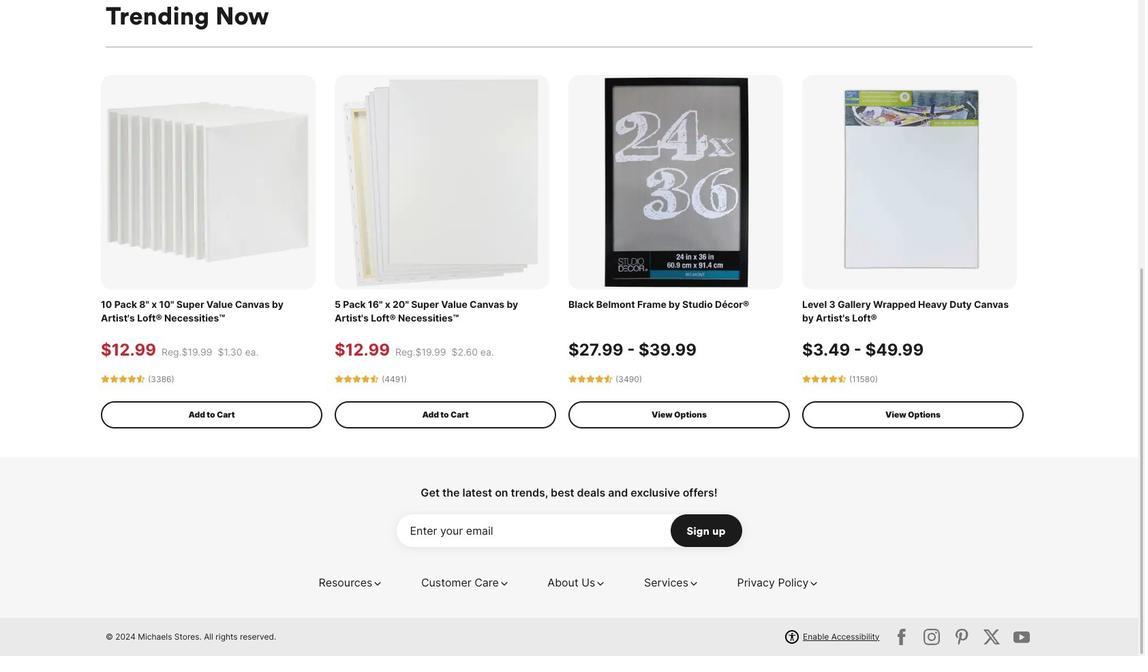 Task type: locate. For each thing, give the bounding box(es) containing it.
twitter image
[[891, 626, 913, 648], [921, 626, 943, 648], [981, 626, 1003, 648]]

0 horizontal spatial twitter image
[[891, 626, 913, 648]]

1 twitter image from the left
[[891, 626, 913, 648]]

black belmont frame by studio décor® image
[[569, 75, 783, 290]]

2 twitter image from the left
[[921, 626, 943, 648]]

5 pack 16" x 20" super value canvas by artist's loft® necessities™ image
[[335, 75, 549, 290]]

3 twitter image from the left
[[981, 626, 1003, 648]]

youtube image
[[1011, 626, 1033, 648]]

2 horizontal spatial twitter image
[[981, 626, 1003, 648]]

1 horizontal spatial twitter image
[[921, 626, 943, 648]]



Task type: vqa. For each thing, say whether or not it's contained in the screenshot.
10 Pack 8" x 10" Super Value Canvas by Artist's Loft® Necessities™ image
yes



Task type: describe. For each thing, give the bounding box(es) containing it.
Enter your email field
[[396, 515, 742, 547]]

twitter image
[[951, 626, 973, 648]]

level 3 gallery wrapped heavy duty canvas by artist's loft® image
[[802, 75, 1017, 290]]

10 pack 8" x 10" super value canvas by artist's loft® necessities™ image
[[101, 75, 316, 290]]



